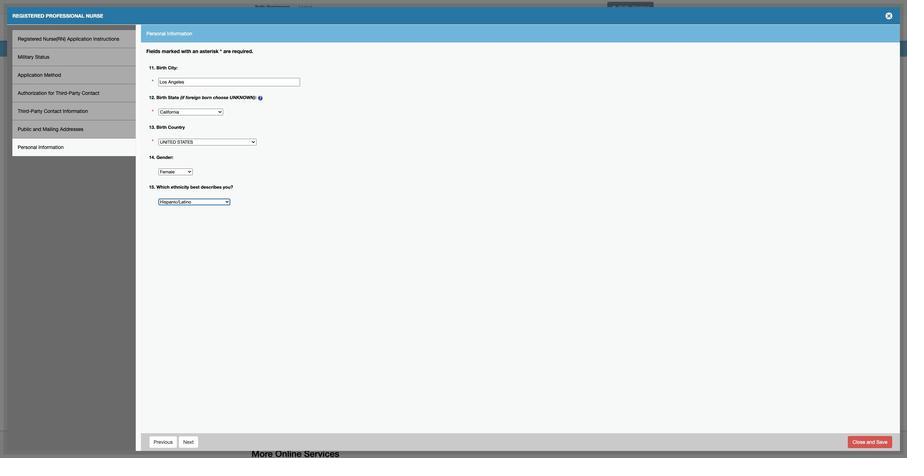 Task type: locate. For each thing, give the bounding box(es) containing it.
None button
[[149, 436, 177, 448], [179, 436, 198, 448], [848, 436, 892, 448], [149, 436, 177, 448], [179, 436, 198, 448], [848, 436, 892, 448]]

None text field
[[158, 78, 300, 87]]

if you are foreign born please select 'unknown' in this dropdown. image
[[258, 95, 263, 101]]



Task type: describe. For each thing, give the bounding box(es) containing it.
illinois department of financial and professional regulation image
[[252, 16, 413, 39]]

close window image
[[883, 10, 895, 22]]

shopping cart image
[[612, 5, 616, 9]]



Task type: vqa. For each thing, say whether or not it's contained in the screenshot.
Illinois Department of Financial and Professional Regulation image
yes



